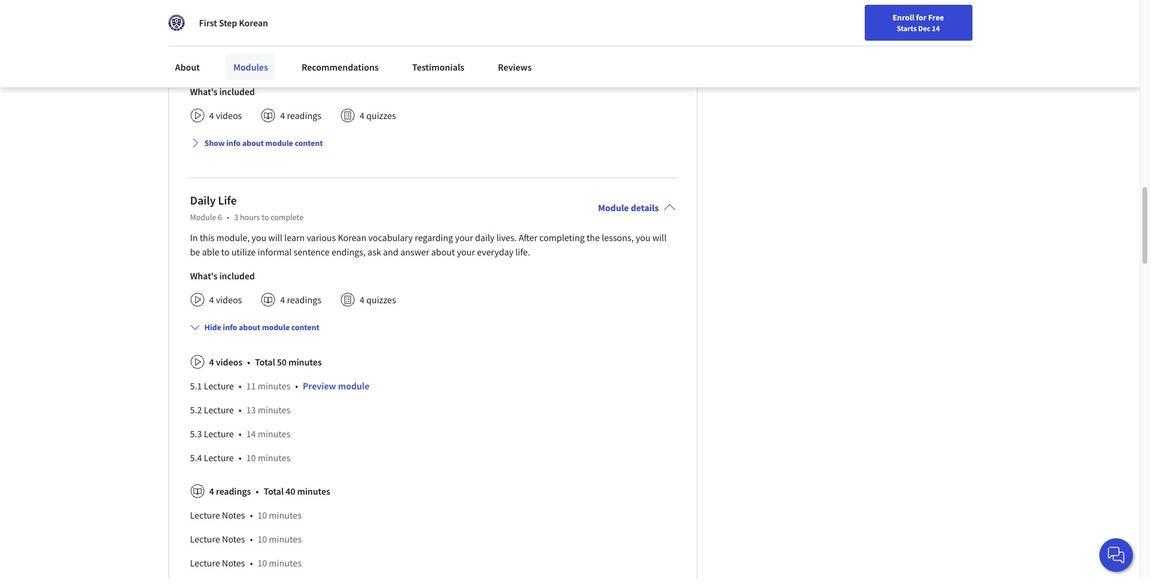 Task type: locate. For each thing, give the bounding box(es) containing it.
what's up hide at left bottom
[[190, 270, 218, 282]]

0 vertical spatial included
[[219, 85, 255, 97]]

1 vertical spatial content
[[291, 322, 320, 333]]

info inside dropdown button
[[223, 322, 237, 333]]

2 vertical spatial korean
[[338, 232, 367, 243]]

what's included down modules at the left top of the page
[[190, 85, 255, 97]]

module for hide info about module content
[[262, 322, 290, 333]]

0 vertical spatial 3
[[234, 27, 238, 38]]

2 learn from the top
[[284, 232, 305, 243]]

2 vertical spatial module
[[338, 380, 370, 392]]

• total 40 minutes
[[256, 485, 330, 497]]

0 vertical spatial videos
[[216, 109, 242, 121]]

about
[[307, 47, 331, 59], [242, 138, 264, 148], [431, 246, 455, 258], [239, 322, 260, 333]]

included
[[219, 85, 255, 97], [219, 270, 255, 282]]

recommendations link
[[294, 54, 386, 80]]

info right the show
[[226, 138, 241, 148]]

0 vertical spatial your
[[825, 14, 841, 25]]

1 vertical spatial ask
[[368, 246, 381, 258]]

you up modules at the left top of the page
[[252, 47, 266, 59]]

module left details
[[598, 202, 629, 214]]

module
[[190, 27, 216, 38], [598, 202, 629, 214], [190, 212, 216, 223]]

4 quizzes
[[360, 109, 396, 121], [360, 294, 396, 306]]

0 vertical spatial be
[[319, 61, 329, 73]]

what's
[[190, 85, 218, 97], [190, 270, 218, 282]]

and down in
[[376, 61, 392, 73]]

learn for about
[[284, 47, 305, 59]]

after up the life.
[[519, 232, 538, 243]]

included down modules at the left top of the page
[[219, 85, 255, 97]]

1 vertical spatial after
[[519, 232, 538, 243]]

your left daily
[[455, 232, 473, 243]]

1 horizontal spatial be
[[319, 61, 329, 73]]

time
[[190, 8, 216, 23]]

the down time and date module 5 • 3 hours to complete at the left top of the page
[[237, 61, 251, 73]]

4 videos up the show
[[209, 109, 242, 121]]

0 vertical spatial module,
[[216, 47, 250, 59]]

2 4 videos from the top
[[209, 294, 242, 306]]

hours
[[240, 27, 260, 38], [240, 212, 260, 223]]

2 horizontal spatial korean
[[496, 61, 524, 73]]

readings down 5.4 lecture • 10 minutes
[[216, 485, 251, 497]]

complete inside daily life module 6 • 3 hours to complete
[[271, 212, 304, 223]]

1 vertical spatial 3
[[234, 212, 238, 223]]

will
[[268, 47, 283, 59], [467, 47, 481, 59], [303, 61, 317, 73], [268, 232, 283, 243], [653, 232, 667, 243]]

1 4 quizzes from the top
[[360, 109, 396, 121]]

time up recommendations at the left top
[[332, 47, 351, 59]]

1 vertical spatial total
[[264, 485, 284, 497]]

chat with us image
[[1107, 546, 1126, 565]]

korean right step
[[239, 17, 268, 29]]

learn for various
[[284, 232, 305, 243]]

0 vertical spatial content
[[295, 138, 323, 148]]

learn inside in this module, you will learn about time and date in korean. and you will also say the days of the week as well. after completing the lessons, you will be able to ask and repond time & date using korean numbers.
[[284, 47, 305, 59]]

0 horizontal spatial completing
[[190, 61, 235, 73]]

1 horizontal spatial lessons,
[[602, 232, 634, 243]]

total left 50
[[255, 356, 275, 368]]

1 vertical spatial complete
[[271, 212, 304, 223]]

be inside in this module, you will learn about time and date in korean. and you will also say the days of the week as well. after completing the lessons, you will be able to ask and repond time & date using korean numbers.
[[319, 61, 329, 73]]

about
[[175, 61, 200, 73]]

videos down hide at left bottom
[[216, 356, 242, 368]]

to down date
[[262, 27, 269, 38]]

after inside in this module, you will learn about time and date in korean. and you will also say the days of the week as well. after completing the lessons, you will be able to ask and repond time & date using korean numbers.
[[631, 47, 650, 59]]

0 vertical spatial what's
[[190, 85, 218, 97]]

2 3 from the top
[[234, 212, 238, 223]]

0 vertical spatial ask
[[361, 61, 374, 73]]

videos up hide at left bottom
[[216, 294, 242, 306]]

1 vertical spatial notes
[[222, 533, 245, 545]]

about inside dropdown button
[[239, 322, 260, 333]]

enroll
[[893, 12, 915, 23]]

enroll for free starts dec 14
[[893, 12, 944, 33]]

4 readings for about
[[280, 109, 321, 121]]

1 vertical spatial 14
[[246, 428, 256, 440]]

1 vertical spatial able
[[202, 246, 219, 258]]

korean inside in this module, you will learn various korean vocabulary regarding  your daily lives. after completing the lessons, you will be able to utilize informal sentence endings, ask and answer about your everyday life.
[[338, 232, 367, 243]]

in down daily
[[190, 232, 198, 243]]

ask inside in this module, you will learn about time and date in korean. and you will also say the days of the week as well. after completing the lessons, you will be able to ask and repond time & date using korean numbers.
[[361, 61, 374, 73]]

learn up sentence
[[284, 232, 305, 243]]

2 module, from the top
[[216, 232, 250, 243]]

days
[[531, 47, 550, 59]]

lessons, down time and date module 5 • 3 hours to complete at the left top of the page
[[252, 61, 285, 73]]

4 readings inside the hide info about module content region
[[209, 485, 251, 497]]

quizzes for and
[[366, 109, 396, 121]]

dec
[[918, 23, 931, 33]]

1 this from the top
[[200, 47, 215, 59]]

0 horizontal spatial korean
[[239, 17, 268, 29]]

your right find
[[825, 14, 841, 25]]

14 down 13
[[246, 428, 256, 440]]

readings up show info about module content
[[287, 109, 321, 121]]

1 vertical spatial what's included
[[190, 270, 255, 282]]

4 down endings,
[[360, 294, 365, 306]]

learn right modules link
[[284, 47, 305, 59]]

1 vertical spatial lecture notes • 10 minutes
[[190, 533, 302, 545]]

first step korean
[[199, 17, 268, 29]]

module
[[265, 138, 293, 148], [262, 322, 290, 333], [338, 380, 370, 392]]

2 quizzes from the top
[[366, 294, 396, 306]]

about right the show
[[242, 138, 264, 148]]

will up using
[[467, 47, 481, 59]]

to left repond
[[350, 61, 359, 73]]

0 horizontal spatial after
[[519, 232, 538, 243]]

• inside time and date module 5 • 3 hours to complete
[[227, 27, 229, 38]]

1 vertical spatial 4 readings
[[280, 294, 321, 306]]

about inside dropdown button
[[242, 138, 264, 148]]

1 vertical spatial date
[[452, 61, 470, 73]]

the down "module details"
[[587, 232, 600, 243]]

your left everyday
[[457, 246, 475, 258]]

0 vertical spatial 4 quizzes
[[360, 109, 396, 121]]

hide info about module content
[[204, 322, 320, 333]]

1 vertical spatial hours
[[240, 212, 260, 223]]

1 vertical spatial info
[[223, 322, 237, 333]]

completing down 5
[[190, 61, 235, 73]]

1 horizontal spatial able
[[331, 61, 349, 73]]

0 horizontal spatial be
[[190, 246, 200, 258]]

about link
[[168, 54, 207, 80]]

0 vertical spatial this
[[200, 47, 215, 59]]

4 readings
[[280, 109, 321, 121], [280, 294, 321, 306], [209, 485, 251, 497]]

1 notes from the top
[[222, 509, 245, 521]]

module inside dropdown button
[[265, 138, 293, 148]]

0 horizontal spatial able
[[202, 246, 219, 258]]

korean.
[[399, 47, 430, 59]]

content inside dropdown button
[[291, 322, 320, 333]]

module, inside in this module, you will learn various korean vocabulary regarding  your daily lives. after completing the lessons, you will be able to utilize informal sentence endings, ask and answer about your everyday life.
[[216, 232, 250, 243]]

None search field
[[171, 7, 458, 31]]

about inside in this module, you will learn various korean vocabulary regarding  your daily lives. after completing the lessons, you will be able to utilize informal sentence endings, ask and answer about your everyday life.
[[431, 246, 455, 258]]

0 vertical spatial readings
[[287, 109, 321, 121]]

module, for in this module, you will learn about time and date in korean. and you will also say the days of the week as well. after completing the lessons, you will be able to ask and repond time & date using korean numbers.
[[216, 47, 250, 59]]

1 learn from the top
[[284, 47, 305, 59]]

1 horizontal spatial time
[[424, 61, 443, 73]]

1 horizontal spatial after
[[631, 47, 650, 59]]

date left in
[[370, 47, 388, 59]]

total for total 40 minutes
[[264, 485, 284, 497]]

14
[[932, 23, 940, 33], [246, 428, 256, 440]]

to inside daily life module 6 • 3 hours to complete
[[262, 212, 269, 223]]

also
[[483, 47, 499, 59]]

2 what's from the top
[[190, 270, 218, 282]]

about up recommendations at the left top
[[307, 47, 331, 59]]

4 up 'hide info about module content'
[[280, 294, 285, 306]]

everyday
[[477, 246, 514, 258]]

life
[[218, 193, 237, 208]]

and down vocabulary at the left top of the page
[[383, 246, 399, 258]]

completing right lives. on the top of page
[[540, 232, 585, 243]]

able
[[331, 61, 349, 73], [202, 246, 219, 258]]

what's included down utilize
[[190, 270, 255, 282]]

what's down about "link" on the left of page
[[190, 85, 218, 97]]

content inside dropdown button
[[295, 138, 323, 148]]

complete up "informal" on the top left of page
[[271, 212, 304, 223]]

to inside in this module, you will learn about time and date in korean. and you will also say the days of the week as well. after completing the lessons, you will be able to ask and repond time & date using korean numbers.
[[350, 61, 359, 73]]

daily
[[475, 232, 495, 243]]

1 4 videos from the top
[[209, 109, 242, 121]]

be
[[319, 61, 329, 73], [190, 246, 200, 258]]

4 readings up 'hide info about module content'
[[280, 294, 321, 306]]

total
[[255, 356, 275, 368], [264, 485, 284, 497]]

3 right 6
[[234, 212, 238, 223]]

lecture notes • 10 minutes
[[190, 509, 302, 521], [190, 533, 302, 545], [190, 557, 302, 569]]

1 complete from the top
[[271, 27, 304, 38]]

1 vertical spatial time
[[424, 61, 443, 73]]

4 readings down 5.4 lecture • 10 minutes
[[209, 485, 251, 497]]

to up "informal" on the top left of page
[[262, 212, 269, 223]]

hours inside time and date module 5 • 3 hours to complete
[[240, 27, 260, 38]]

1 horizontal spatial korean
[[338, 232, 367, 243]]

0 vertical spatial module
[[265, 138, 293, 148]]

0 vertical spatial 14
[[932, 23, 940, 33]]

modules
[[233, 61, 268, 73]]

0 vertical spatial what's included
[[190, 85, 255, 97]]

after right well.
[[631, 47, 650, 59]]

this inside in this module, you will learn about time and date in korean. and you will also say the days of the week as well. after completing the lessons, you will be able to ask and repond time & date using korean numbers.
[[200, 47, 215, 59]]

videos for in this module, you will learn various korean vocabulary regarding  your daily lives. after completing the lessons, you will be able to utilize informal sentence endings, ask and answer about your everyday life.
[[216, 294, 242, 306]]

2 vertical spatial 4 videos
[[209, 356, 242, 368]]

info for hide
[[223, 322, 237, 333]]

your
[[825, 14, 841, 25], [455, 232, 473, 243], [457, 246, 475, 258]]

0 vertical spatial quizzes
[[366, 109, 396, 121]]

1 vertical spatial what's
[[190, 270, 218, 282]]

this inside in this module, you will learn various korean vocabulary regarding  your daily lives. after completing the lessons, you will be able to utilize informal sentence endings, ask and answer about your everyday life.
[[200, 232, 215, 243]]

ask
[[361, 61, 374, 73], [368, 246, 381, 258]]

3 right 5
[[234, 27, 238, 38]]

readings down sentence
[[287, 294, 321, 306]]

korean inside in this module, you will learn about time and date in korean. and you will also say the days of the week as well. after completing the lessons, you will be able to ask and repond time & date using korean numbers.
[[496, 61, 524, 73]]

0 vertical spatial learn
[[284, 47, 305, 59]]

content
[[295, 138, 323, 148], [291, 322, 320, 333]]

0 horizontal spatial 14
[[246, 428, 256, 440]]

complete up modules link
[[271, 27, 304, 38]]

time left the & at the top left
[[424, 61, 443, 73]]

completing
[[190, 61, 235, 73], [540, 232, 585, 243]]

new
[[843, 14, 859, 25]]

0 vertical spatial date
[[370, 47, 388, 59]]

to
[[262, 27, 269, 38], [350, 61, 359, 73], [262, 212, 269, 223], [221, 246, 230, 258]]

about down regarding
[[431, 246, 455, 258]]

and up 5
[[218, 8, 237, 23]]

module, up modules at the left top of the page
[[216, 47, 250, 59]]

date
[[370, 47, 388, 59], [452, 61, 470, 73]]

date
[[240, 8, 263, 23]]

1 vertical spatial completing
[[540, 232, 585, 243]]

1 vertical spatial quizzes
[[366, 294, 396, 306]]

0 vertical spatial completing
[[190, 61, 235, 73]]

in for in this module, you will learn about time and date in korean. and you will also say the days of the week as well. after completing the lessons, you will be able to ask and repond time & date using korean numbers.
[[190, 47, 198, 59]]

1 vertical spatial module
[[262, 322, 290, 333]]

1 hours from the top
[[240, 27, 260, 38]]

1 vertical spatial videos
[[216, 294, 242, 306]]

1 quizzes from the top
[[366, 109, 396, 121]]

1 what's included from the top
[[190, 85, 255, 97]]

1 what's from the top
[[190, 85, 218, 97]]

this down daily
[[200, 232, 215, 243]]

1 vertical spatial learn
[[284, 232, 305, 243]]

in inside in this module, you will learn various korean vocabulary regarding  your daily lives. after completing the lessons, you will be able to utilize informal sentence endings, ask and answer about your everyday life.
[[190, 232, 198, 243]]

2 vertical spatial readings
[[216, 485, 251, 497]]

2 hours from the top
[[240, 212, 260, 223]]

this for in this module, you will learn about time and date in korean. and you will also say the days of the week as well. after completing the lessons, you will be able to ask and repond time & date using korean numbers.
[[200, 47, 215, 59]]

0 vertical spatial in
[[190, 47, 198, 59]]

1 vertical spatial 4 videos
[[209, 294, 242, 306]]

quizzes for vocabulary
[[366, 294, 396, 306]]

videos up the show
[[216, 109, 242, 121]]

1 vertical spatial be
[[190, 246, 200, 258]]

2 4 quizzes from the top
[[360, 294, 396, 306]]

14 inside enroll for free starts dec 14
[[932, 23, 940, 33]]

able inside in this module, you will learn about time and date in korean. and you will also say the days of the week as well. after completing the lessons, you will be able to ask and repond time & date using korean numbers.
[[331, 61, 349, 73]]

lessons, down "module details"
[[602, 232, 634, 243]]

4 down recommendations at the left top
[[360, 109, 365, 121]]

and
[[432, 47, 448, 59]]

in up about
[[190, 47, 198, 59]]

hours down date
[[240, 27, 260, 38]]

korean
[[239, 17, 268, 29], [496, 61, 524, 73], [338, 232, 367, 243]]

about right hide at left bottom
[[239, 322, 260, 333]]

3 4 videos from the top
[[209, 356, 242, 368]]

hours inside daily life module 6 • 3 hours to complete
[[240, 212, 260, 223]]

4 quizzes down repond
[[360, 109, 396, 121]]

module inside region
[[338, 380, 370, 392]]

4 readings up show info about module content
[[280, 109, 321, 121]]

testimonials link
[[405, 54, 472, 80]]

will down time and date module 5 • 3 hours to complete at the left top of the page
[[268, 47, 283, 59]]

module, inside in this module, you will learn about time and date in korean. and you will also say the days of the week as well. after completing the lessons, you will be able to ask and repond time & date using korean numbers.
[[216, 47, 250, 59]]

korean up endings,
[[338, 232, 367, 243]]

learn inside in this module, you will learn various korean vocabulary regarding  your daily lives. after completing the lessons, you will be able to utilize informal sentence endings, ask and answer about your everyday life.
[[284, 232, 305, 243]]

1 vertical spatial readings
[[287, 294, 321, 306]]

after inside in this module, you will learn various korean vocabulary regarding  your daily lives. after completing the lessons, you will be able to utilize informal sentence endings, ask and answer about your everyday life.
[[519, 232, 538, 243]]

1 horizontal spatial completing
[[540, 232, 585, 243]]

2 included from the top
[[219, 270, 255, 282]]

videos
[[216, 109, 242, 121], [216, 294, 242, 306], [216, 356, 242, 368]]

show
[[204, 138, 225, 148]]

2 vertical spatial notes
[[222, 557, 245, 569]]

0 vertical spatial hours
[[240, 27, 260, 38]]

included down utilize
[[219, 270, 255, 282]]

14 inside the hide info about module content region
[[246, 428, 256, 440]]

4 quizzes down endings,
[[360, 294, 396, 306]]

1 vertical spatial included
[[219, 270, 255, 282]]

be inside in this module, you will learn various korean vocabulary regarding  your daily lives. after completing the lessons, you will be able to utilize informal sentence endings, ask and answer about your everyday life.
[[190, 246, 200, 258]]

total left 40
[[264, 485, 284, 497]]

1 vertical spatial in
[[190, 232, 198, 243]]

0 vertical spatial 4 readings
[[280, 109, 321, 121]]

0 vertical spatial lessons,
[[252, 61, 285, 73]]

find your new career link
[[802, 12, 889, 27]]

various
[[307, 232, 336, 243]]

1 vertical spatial this
[[200, 232, 215, 243]]

2 this from the top
[[200, 232, 215, 243]]

1 vertical spatial module,
[[216, 232, 250, 243]]

2 vertical spatial 4 readings
[[209, 485, 251, 497]]

1 vertical spatial korean
[[496, 61, 524, 73]]

date right the & at the top left
[[452, 61, 470, 73]]

1 vertical spatial lessons,
[[602, 232, 634, 243]]

quizzes
[[366, 109, 396, 121], [366, 294, 396, 306]]

korean down say
[[496, 61, 524, 73]]

in
[[190, 47, 198, 59], [190, 232, 198, 243]]

complete
[[271, 27, 304, 38], [271, 212, 304, 223]]

0 vertical spatial info
[[226, 138, 241, 148]]

2 vertical spatial videos
[[216, 356, 242, 368]]

of
[[552, 47, 560, 59]]

4 videos up hide at left bottom
[[209, 294, 242, 306]]

starts
[[897, 23, 917, 33]]

you
[[252, 47, 266, 59], [450, 47, 465, 59], [286, 61, 301, 73], [252, 232, 266, 243], [636, 232, 651, 243]]

0 vertical spatial korean
[[239, 17, 268, 29]]

module left 6
[[190, 212, 216, 223]]

0 vertical spatial lecture notes • 10 minutes
[[190, 509, 302, 521]]

ask inside in this module, you will learn various korean vocabulary regarding  your daily lives. after completing the lessons, you will be able to utilize informal sentence endings, ask and answer about your everyday life.
[[368, 246, 381, 258]]

0 horizontal spatial lessons,
[[252, 61, 285, 73]]

0 vertical spatial 4 videos
[[209, 109, 242, 121]]

1 horizontal spatial 14
[[932, 23, 940, 33]]

2 videos from the top
[[216, 294, 242, 306]]

0 vertical spatial time
[[332, 47, 351, 59]]

4 videos for in this module, you will learn about time and date in korean. and you will also say the days of the week as well. after completing the lessons, you will be able to ask and repond time & date using korean numbers.
[[209, 109, 242, 121]]

0 vertical spatial notes
[[222, 509, 245, 521]]

hours right 6
[[240, 212, 260, 223]]

4 videos for in this module, you will learn various korean vocabulary regarding  your daily lives. after completing the lessons, you will be able to utilize informal sentence endings, ask and answer about your everyday life.
[[209, 294, 242, 306]]

english
[[911, 13, 940, 25]]

in inside in this module, you will learn about time and date in korean. and you will also say the days of the week as well. after completing the lessons, you will be able to ask and repond time & date using korean numbers.
[[190, 47, 198, 59]]

3 videos from the top
[[216, 356, 242, 368]]

in this module, you will learn about time and date in korean. and you will also say the days of the week as well. after completing the lessons, you will be able to ask and repond time & date using korean numbers.
[[190, 47, 650, 73]]

the inside in this module, you will learn various korean vocabulary regarding  your daily lives. after completing the lessons, you will be able to utilize informal sentence endings, ask and answer about your everyday life.
[[587, 232, 600, 243]]

ask left repond
[[361, 61, 374, 73]]

1 3 from the top
[[234, 27, 238, 38]]

2 in from the top
[[190, 232, 198, 243]]

2 vertical spatial lecture notes • 10 minutes
[[190, 557, 302, 569]]

content for show info about module content
[[295, 138, 323, 148]]

2 lecture notes • 10 minutes from the top
[[190, 533, 302, 545]]

3 lecture notes • 10 minutes from the top
[[190, 557, 302, 569]]

repond
[[393, 61, 422, 73]]

module,
[[216, 47, 250, 59], [216, 232, 250, 243]]

this up about
[[200, 47, 215, 59]]

1 videos from the top
[[216, 109, 242, 121]]

what's included for in this module, you will learn various korean vocabulary regarding  your daily lives. after completing the lessons, you will be able to utilize informal sentence endings, ask and answer about your everyday life.
[[190, 270, 255, 282]]

you up utilize
[[252, 232, 266, 243]]

lessons,
[[252, 61, 285, 73], [602, 232, 634, 243]]

info inside dropdown button
[[226, 138, 241, 148]]

the right of
[[562, 47, 575, 59]]

in
[[390, 47, 397, 59]]

this
[[200, 47, 215, 59], [200, 232, 215, 243]]

info right hide at left bottom
[[223, 322, 237, 333]]

4 videos down hide at left bottom
[[209, 356, 242, 368]]

show info about module content button
[[185, 132, 328, 154]]

answer
[[400, 246, 429, 258]]

info about module content element
[[185, 312, 676, 580]]

find
[[808, 14, 824, 25]]

3
[[234, 27, 238, 38], [234, 212, 238, 223]]

find your new career
[[808, 14, 883, 25]]

2 complete from the top
[[271, 212, 304, 223]]

step
[[219, 17, 237, 29]]

5.2 lecture • 13 minutes
[[190, 404, 290, 416]]

3 inside daily life module 6 • 3 hours to complete
[[234, 212, 238, 223]]

regarding
[[415, 232, 453, 243]]

2 what's included from the top
[[190, 270, 255, 282]]

ask down vocabulary at the left top of the page
[[368, 246, 381, 258]]

free
[[928, 12, 944, 23]]

and inside in this module, you will learn various korean vocabulary regarding  your daily lives. after completing the lessons, you will be able to utilize informal sentence endings, ask and answer about your everyday life.
[[383, 246, 399, 258]]

to left utilize
[[221, 246, 230, 258]]

3 notes from the top
[[222, 557, 245, 569]]

after
[[631, 47, 650, 59], [519, 232, 538, 243]]

lessons, inside in this module, you will learn about time and date in korean. and you will also say the days of the week as well. after completing the lessons, you will be able to ask and repond time & date using korean numbers.
[[252, 61, 285, 73]]

1 vertical spatial 4 quizzes
[[360, 294, 396, 306]]

0 vertical spatial total
[[255, 356, 275, 368]]

4 readings for various
[[280, 294, 321, 306]]

4 up hide at left bottom
[[209, 294, 214, 306]]

1 included from the top
[[219, 85, 255, 97]]

what's included for in this module, you will learn about time and date in korean. and you will also say the days of the week as well. after completing the lessons, you will be able to ask and repond time & date using korean numbers.
[[190, 85, 255, 97]]

1 module, from the top
[[216, 47, 250, 59]]

14 down free
[[932, 23, 940, 33]]

0 vertical spatial able
[[331, 61, 349, 73]]

reviews link
[[491, 54, 539, 80]]

1 in from the top
[[190, 47, 198, 59]]

and
[[218, 8, 237, 23], [353, 47, 368, 59], [376, 61, 392, 73], [383, 246, 399, 258]]

0 vertical spatial after
[[631, 47, 650, 59]]

module, up utilize
[[216, 232, 250, 243]]

say
[[501, 47, 514, 59]]

0 vertical spatial complete
[[271, 27, 304, 38]]

module inside daily life module 6 • 3 hours to complete
[[190, 212, 216, 223]]

module inside dropdown button
[[262, 322, 290, 333]]

module left 5
[[190, 27, 216, 38]]

week
[[577, 47, 598, 59]]



Task type: describe. For each thing, give the bounding box(es) containing it.
4 up show info about module content
[[280, 109, 285, 121]]

lives.
[[497, 232, 517, 243]]

for
[[916, 12, 927, 23]]

daily
[[190, 193, 216, 208]]

hide info about module content button
[[185, 317, 324, 338]]

videos inside the hide info about module content region
[[216, 356, 242, 368]]

11
[[246, 380, 256, 392]]

endings,
[[332, 246, 366, 258]]

preview
[[303, 380, 336, 392]]

testimonials
[[412, 61, 465, 73]]

reviews
[[498, 61, 532, 73]]

5
[[218, 27, 222, 38]]

this for in this module, you will learn various korean vocabulary regarding  your daily lives. after completing the lessons, you will be able to utilize informal sentence endings, ask and answer about your everyday life.
[[200, 232, 215, 243]]

5.4
[[190, 452, 202, 464]]

able inside in this module, you will learn various korean vocabulary regarding  your daily lives. after completing the lessons, you will be able to utilize informal sentence endings, ask and answer about your everyday life.
[[202, 246, 219, 258]]

module for show info about module content
[[265, 138, 293, 148]]

and up recommendations at the left top
[[353, 47, 368, 59]]

informal
[[258, 246, 292, 258]]

2 vertical spatial your
[[457, 246, 475, 258]]

1 horizontal spatial date
[[452, 61, 470, 73]]

readings inside the hide info about module content region
[[216, 485, 251, 497]]

3 inside time and date module 5 • 3 hours to complete
[[234, 27, 238, 38]]

sentence
[[294, 246, 330, 258]]

hide info about module content region
[[190, 345, 676, 580]]

50
[[277, 356, 287, 368]]

using
[[472, 61, 494, 73]]

readings for various
[[287, 294, 321, 306]]

4 videos inside the hide info about module content region
[[209, 356, 242, 368]]

content for hide info about module content
[[291, 322, 320, 333]]

first
[[199, 17, 217, 29]]

0 horizontal spatial time
[[332, 47, 351, 59]]

4 down hide at left bottom
[[209, 356, 214, 368]]

2 notes from the top
[[222, 533, 245, 545]]

utilize
[[231, 246, 256, 258]]

1 vertical spatial your
[[455, 232, 473, 243]]

5.1
[[190, 380, 202, 392]]

completing inside in this module, you will learn about time and date in korean. and you will also say the days of the week as well. after completing the lessons, you will be able to ask and repond time & date using korean numbers.
[[190, 61, 235, 73]]

module details
[[598, 202, 659, 214]]

vocabulary
[[368, 232, 413, 243]]

in this module, you will learn various korean vocabulary regarding  your daily lives. after completing the lessons, you will be able to utilize informal sentence endings, ask and answer about your everyday life.
[[190, 232, 667, 258]]

will down details
[[653, 232, 667, 243]]

complete inside time and date module 5 • 3 hours to complete
[[271, 27, 304, 38]]

numbers.
[[526, 61, 564, 73]]

5.1 lecture • 11 minutes • preview module
[[190, 380, 370, 392]]

1 lecture notes • 10 minutes from the top
[[190, 509, 302, 521]]

recommendations
[[302, 61, 379, 73]]

5.3
[[190, 428, 202, 440]]

details
[[631, 202, 659, 214]]

what's for in this module, you will learn various korean vocabulary regarding  your daily lives. after completing the lessons, you will be able to utilize informal sentence endings, ask and answer about your everyday life.
[[190, 270, 218, 282]]

what's for in this module, you will learn about time and date in korean. and you will also say the days of the week as well. after completing the lessons, you will be able to ask and repond time & date using korean numbers.
[[190, 85, 218, 97]]

4 up the show
[[209, 109, 214, 121]]

modules link
[[226, 54, 275, 80]]

yonsei university image
[[168, 14, 185, 31]]

you right modules at the left top of the page
[[286, 61, 301, 73]]

4 down 5.4 lecture • 10 minutes
[[209, 485, 214, 497]]

readings for about
[[287, 109, 321, 121]]

4 quizzes for vocabulary
[[360, 294, 396, 306]]

your inside the find your new career link
[[825, 14, 841, 25]]

• total 50 minutes
[[247, 356, 322, 368]]

included for in this module, you will learn various korean vocabulary regarding  your daily lives. after completing the lessons, you will be able to utilize informal sentence endings, ask and answer about your everyday life.
[[219, 270, 255, 282]]

info for show
[[226, 138, 241, 148]]

you down details
[[636, 232, 651, 243]]

career
[[860, 14, 883, 25]]

will up "informal" on the top left of page
[[268, 232, 283, 243]]

will right modules at the left top of the page
[[303, 61, 317, 73]]

5.3 lecture • 14 minutes
[[190, 428, 290, 440]]

&
[[445, 61, 450, 73]]

to inside time and date module 5 • 3 hours to complete
[[262, 27, 269, 38]]

as
[[600, 47, 609, 59]]

hide
[[204, 322, 221, 333]]

included for in this module, you will learn about time and date in korean. and you will also say the days of the week as well. after completing the lessons, you will be able to ask and repond time & date using korean numbers.
[[219, 85, 255, 97]]

life.
[[516, 246, 530, 258]]

in for in this module, you will learn various korean vocabulary regarding  your daily lives. after completing the lessons, you will be able to utilize informal sentence endings, ask and answer about your everyday life.
[[190, 232, 198, 243]]

about inside in this module, you will learn about time and date in korean. and you will also say the days of the week as well. after completing the lessons, you will be able to ask and repond time & date using korean numbers.
[[307, 47, 331, 59]]

lessons, inside in this module, you will learn various korean vocabulary regarding  your daily lives. after completing the lessons, you will be able to utilize informal sentence endings, ask and answer about your everyday life.
[[602, 232, 634, 243]]

to inside in this module, you will learn various korean vocabulary regarding  your daily lives. after completing the lessons, you will be able to utilize informal sentence endings, ask and answer about your everyday life.
[[221, 246, 230, 258]]

module inside time and date module 5 • 3 hours to complete
[[190, 27, 216, 38]]

module, for in this module, you will learn various korean vocabulary regarding  your daily lives. after completing the lessons, you will be able to utilize informal sentence endings, ask and answer about your everyday life.
[[216, 232, 250, 243]]

time and date module 5 • 3 hours to complete
[[190, 8, 304, 38]]

videos for in this module, you will learn about time and date in korean. and you will also say the days of the week as well. after completing the lessons, you will be able to ask and repond time & date using korean numbers.
[[216, 109, 242, 121]]

4 quizzes for and
[[360, 109, 396, 121]]

40
[[286, 485, 295, 497]]

total for total 50 minutes
[[255, 356, 275, 368]]

show info about module content
[[204, 138, 323, 148]]

5.4 lecture • 10 minutes
[[190, 452, 290, 464]]

5.2
[[190, 404, 202, 416]]

the right say
[[516, 47, 529, 59]]

13
[[246, 404, 256, 416]]

• inside daily life module 6 • 3 hours to complete
[[227, 212, 229, 223]]

well.
[[611, 47, 630, 59]]

6
[[218, 212, 222, 223]]

daily life module 6 • 3 hours to complete
[[190, 193, 304, 223]]

preview module link
[[303, 380, 370, 392]]

and inside time and date module 5 • 3 hours to complete
[[218, 8, 237, 23]]

you right the and
[[450, 47, 465, 59]]

english button
[[889, 0, 961, 39]]

completing inside in this module, you will learn various korean vocabulary regarding  your daily lives. after completing the lessons, you will be able to utilize informal sentence endings, ask and answer about your everyday life.
[[540, 232, 585, 243]]

0 horizontal spatial date
[[370, 47, 388, 59]]



Task type: vqa. For each thing, say whether or not it's contained in the screenshot.
mobile
no



